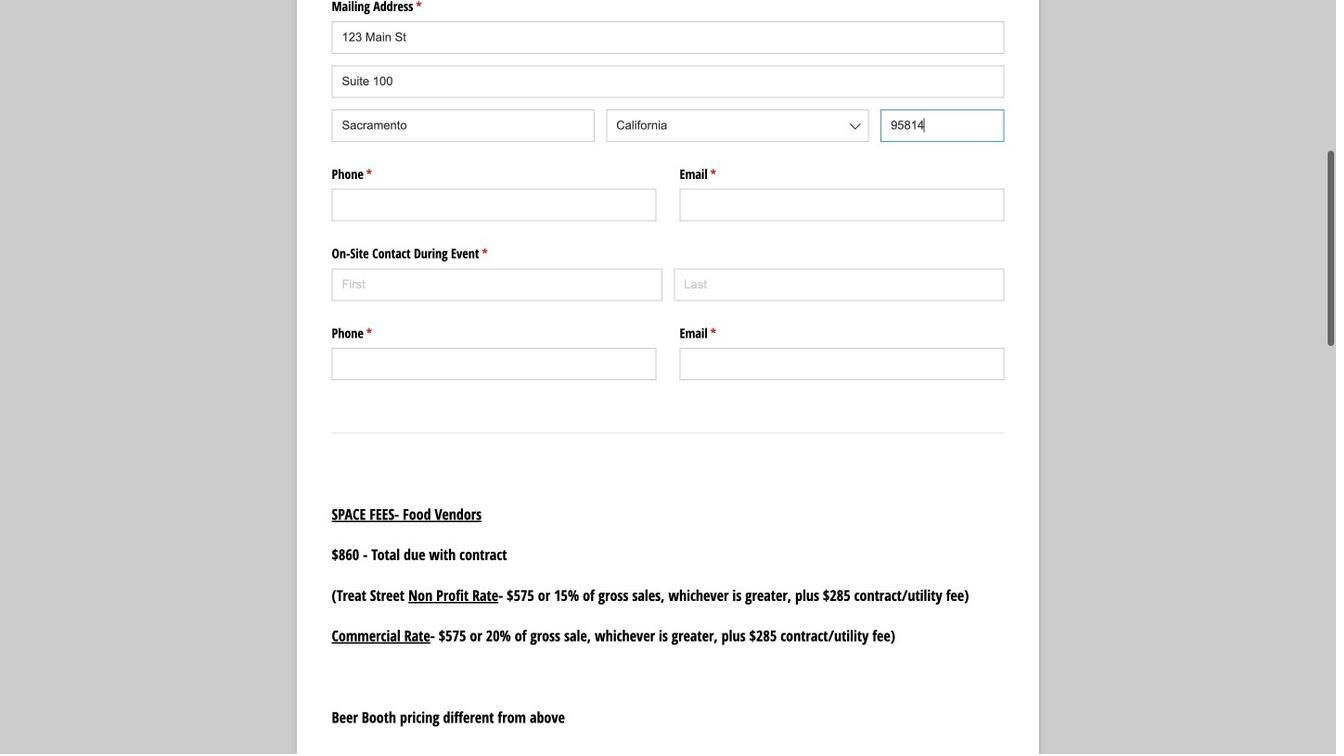 Task type: describe. For each thing, give the bounding box(es) containing it.
City text field
[[332, 109, 595, 142]]

Last text field
[[674, 269, 1005, 301]]

Zip Code text field
[[881, 109, 1005, 142]]

Address Line 2 text field
[[332, 65, 1005, 98]]

First text field
[[332, 269, 663, 301]]



Task type: locate. For each thing, give the bounding box(es) containing it.
State text field
[[607, 109, 870, 142]]

None text field
[[332, 189, 657, 221], [332, 348, 657, 381], [680, 348, 1005, 381], [332, 189, 657, 221], [332, 348, 657, 381], [680, 348, 1005, 381]]

None text field
[[680, 189, 1005, 221]]

Address Line 1 text field
[[332, 21, 1005, 54]]



Task type: vqa. For each thing, say whether or not it's contained in the screenshot.
ADDRESS LINE 2 text box
yes



